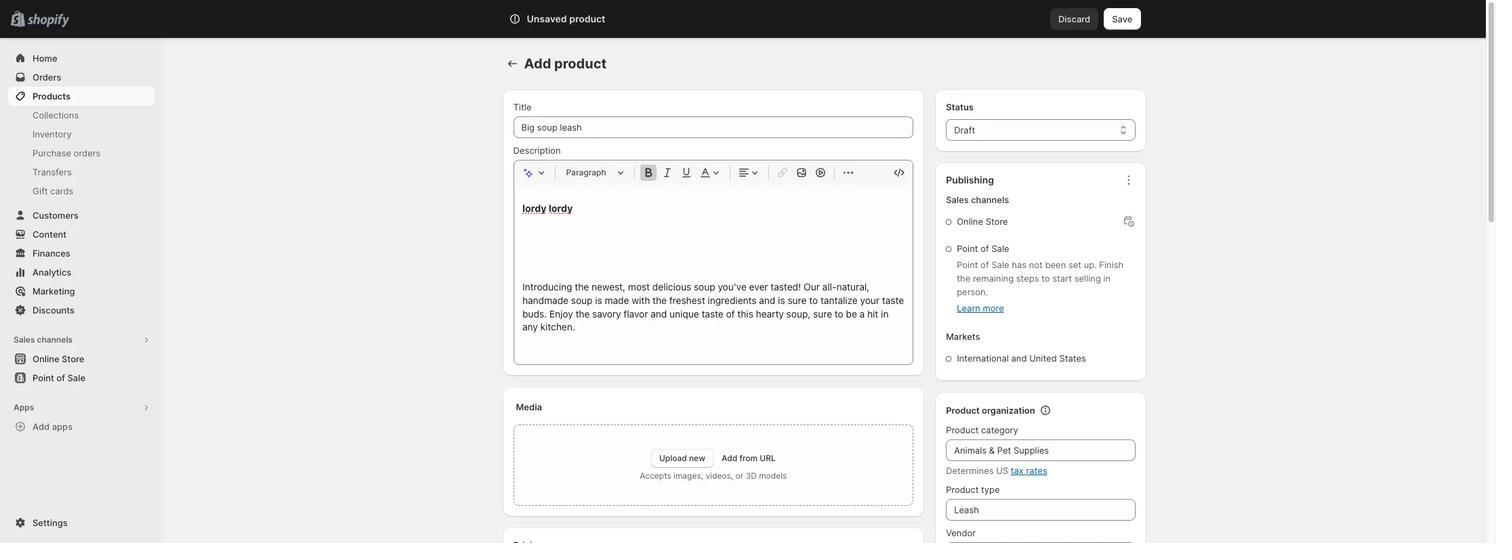 Task type: describe. For each thing, give the bounding box(es) containing it.
online store link
[[8, 350, 154, 369]]

type
[[981, 484, 1000, 495]]

status
[[946, 102, 974, 112]]

discounts link
[[8, 301, 154, 320]]

states
[[1059, 353, 1086, 364]]

or
[[736, 471, 743, 481]]

gift cards link
[[8, 182, 154, 201]]

apps button
[[8, 398, 154, 417]]

gift cards
[[33, 186, 73, 197]]

more
[[983, 303, 1004, 314]]

international
[[957, 353, 1009, 364]]

apps
[[52, 421, 73, 432]]

home link
[[8, 49, 154, 68]]

accepts images, videos, or 3d models
[[640, 471, 787, 481]]

not
[[1029, 260, 1043, 270]]

store inside "link"
[[62, 354, 84, 365]]

save button
[[1104, 8, 1141, 30]]

finish
[[1099, 260, 1124, 270]]

orders
[[33, 72, 61, 83]]

point inside point of sale has not been set up. finish the remaining steps to start selling in person. learn more
[[957, 260, 978, 270]]

sales channels inside button
[[14, 335, 73, 345]]

content
[[33, 229, 67, 240]]

shopify image
[[27, 14, 69, 28]]

add for add apps
[[33, 421, 50, 432]]

content link
[[8, 225, 154, 244]]

been
[[1045, 260, 1066, 270]]

add for add from url
[[722, 453, 737, 463]]

has
[[1012, 260, 1027, 270]]

of inside point of sale has not been set up. finish the remaining steps to start selling in person. learn more
[[981, 260, 989, 270]]

analytics link
[[8, 263, 154, 282]]

paragraph button
[[561, 165, 628, 181]]

add apps
[[33, 421, 73, 432]]

add from url button
[[722, 453, 776, 463]]

international and united states
[[957, 353, 1086, 364]]

images,
[[674, 471, 703, 481]]

draft
[[954, 125, 975, 136]]

0 vertical spatial sales
[[946, 194, 969, 205]]

upload
[[659, 453, 687, 463]]

add for add product
[[524, 56, 551, 72]]

product organization
[[946, 405, 1035, 416]]

steps
[[1016, 273, 1039, 284]]

product for add product
[[554, 56, 607, 72]]

paragraph
[[566, 167, 606, 178]]

transfers
[[33, 167, 72, 178]]

channels inside sales channels button
[[37, 335, 73, 345]]

add product
[[524, 56, 607, 72]]

unsaved
[[527, 13, 567, 24]]

new
[[689, 453, 705, 463]]

3d
[[746, 471, 757, 481]]

customers link
[[8, 206, 154, 225]]

description
[[513, 145, 561, 156]]

and
[[1011, 353, 1027, 364]]

publishing
[[946, 174, 994, 186]]

online store button
[[0, 350, 163, 369]]

sale inside "button"
[[67, 373, 85, 384]]

online inside "link"
[[33, 354, 59, 365]]

add from url
[[722, 453, 776, 463]]

gift
[[33, 186, 48, 197]]

person.
[[957, 287, 988, 297]]

title
[[513, 102, 532, 112]]

product for unsaved product
[[569, 13, 605, 24]]

rates
[[1026, 466, 1047, 476]]

home
[[33, 53, 57, 64]]

cards
[[50, 186, 73, 197]]

0 vertical spatial sales channels
[[946, 194, 1009, 205]]

in
[[1104, 273, 1111, 284]]

purchase
[[33, 148, 71, 159]]

point of sale link
[[8, 369, 154, 388]]

set
[[1069, 260, 1081, 270]]

collections
[[33, 110, 79, 121]]

products link
[[8, 87, 154, 106]]

organization
[[982, 405, 1035, 416]]

category
[[981, 425, 1018, 436]]

product category
[[946, 425, 1018, 436]]

remaining
[[973, 273, 1014, 284]]

0 vertical spatial channels
[[971, 194, 1009, 205]]

0 vertical spatial of
[[981, 243, 989, 254]]

0 vertical spatial store
[[986, 216, 1008, 227]]

customers
[[33, 210, 79, 221]]

sales channels button
[[8, 331, 154, 350]]

purchase orders
[[33, 148, 101, 159]]

product type
[[946, 484, 1000, 495]]



Task type: locate. For each thing, give the bounding box(es) containing it.
1 vertical spatial point of sale
[[33, 373, 85, 384]]

determines us tax rates
[[946, 466, 1047, 476]]

product for product category
[[946, 425, 979, 436]]

discounts
[[33, 305, 75, 316]]

sales down discounts
[[14, 335, 35, 345]]

product down the 'product organization'
[[946, 425, 979, 436]]

0 vertical spatial add
[[524, 56, 551, 72]]

online
[[957, 216, 983, 227], [33, 354, 59, 365]]

learn
[[957, 303, 980, 314]]

united
[[1029, 353, 1057, 364]]

1 vertical spatial sales channels
[[14, 335, 73, 345]]

1 horizontal spatial sales
[[946, 194, 969, 205]]

point of sale inside "button"
[[33, 373, 85, 384]]

vendor
[[946, 528, 976, 539]]

upload new button
[[651, 449, 714, 468]]

add left 'from' at bottom
[[722, 453, 737, 463]]

online down publishing
[[957, 216, 983, 227]]

2 vertical spatial of
[[56, 373, 65, 384]]

1 vertical spatial online store
[[33, 354, 84, 365]]

0 vertical spatial point
[[957, 243, 978, 254]]

0 horizontal spatial online
[[33, 354, 59, 365]]

channels
[[971, 194, 1009, 205], [37, 335, 73, 345]]

0 vertical spatial online
[[957, 216, 983, 227]]

online store inside "link"
[[33, 354, 84, 365]]

product down determines
[[946, 484, 979, 495]]

orders link
[[8, 68, 154, 87]]

0 vertical spatial sale
[[992, 243, 1009, 254]]

add up the title at top
[[524, 56, 551, 72]]

2 vertical spatial point
[[33, 373, 54, 384]]

videos,
[[706, 471, 733, 481]]

discard button
[[1050, 8, 1099, 30]]

1 vertical spatial channels
[[37, 335, 73, 345]]

transfers link
[[8, 163, 154, 182]]

0 horizontal spatial point of sale
[[33, 373, 85, 384]]

add
[[524, 56, 551, 72], [33, 421, 50, 432], [722, 453, 737, 463]]

1 horizontal spatial channels
[[971, 194, 1009, 205]]

products
[[33, 91, 71, 102]]

channels down discounts
[[37, 335, 73, 345]]

sales
[[946, 194, 969, 205], [14, 335, 35, 345]]

finances link
[[8, 244, 154, 263]]

add apps button
[[8, 417, 154, 436]]

add inside button
[[33, 421, 50, 432]]

inventory link
[[8, 125, 154, 144]]

3 product from the top
[[946, 484, 979, 495]]

media
[[516, 402, 542, 413]]

0 vertical spatial online store
[[957, 216, 1008, 227]]

of inside "button"
[[56, 373, 65, 384]]

1 vertical spatial add
[[33, 421, 50, 432]]

apps
[[14, 403, 34, 413]]

from
[[740, 453, 758, 463]]

Product category text field
[[946, 440, 1135, 461]]

markets
[[946, 331, 980, 342]]

product
[[569, 13, 605, 24], [554, 56, 607, 72]]

unsaved product
[[527, 13, 605, 24]]

product for product organization
[[946, 405, 980, 416]]

product right unsaved
[[569, 13, 605, 24]]

1 vertical spatial online
[[33, 354, 59, 365]]

url
[[760, 453, 776, 463]]

store
[[986, 216, 1008, 227], [62, 354, 84, 365]]

accepts
[[640, 471, 671, 481]]

0 vertical spatial point of sale
[[957, 243, 1009, 254]]

1 horizontal spatial sales channels
[[946, 194, 1009, 205]]

1 horizontal spatial store
[[986, 216, 1008, 227]]

2 vertical spatial product
[[946, 484, 979, 495]]

1 vertical spatial point
[[957, 260, 978, 270]]

1 vertical spatial product
[[946, 425, 979, 436]]

1 vertical spatial of
[[981, 260, 989, 270]]

0 horizontal spatial sales channels
[[14, 335, 73, 345]]

store up the point of sale "button"
[[62, 354, 84, 365]]

1 vertical spatial store
[[62, 354, 84, 365]]

1 vertical spatial product
[[554, 56, 607, 72]]

discard
[[1058, 14, 1090, 24]]

0 horizontal spatial store
[[62, 354, 84, 365]]

0 horizontal spatial sales
[[14, 335, 35, 345]]

finances
[[33, 248, 70, 259]]

0 vertical spatial product
[[569, 13, 605, 24]]

sales channels down discounts
[[14, 335, 73, 345]]

save
[[1112, 14, 1133, 24]]

sales down publishing
[[946, 194, 969, 205]]

upload new
[[659, 453, 705, 463]]

start
[[1052, 273, 1072, 284]]

sales channels down publishing
[[946, 194, 1009, 205]]

search button
[[547, 8, 940, 30]]

2 horizontal spatial add
[[722, 453, 737, 463]]

point inside point of sale link
[[33, 373, 54, 384]]

channels down publishing
[[971, 194, 1009, 205]]

sale inside point of sale has not been set up. finish the remaining steps to start selling in person. learn more
[[992, 260, 1009, 270]]

us
[[996, 466, 1008, 476]]

Product type text field
[[946, 499, 1135, 521]]

store down publishing
[[986, 216, 1008, 227]]

to
[[1042, 273, 1050, 284]]

product up product category
[[946, 405, 980, 416]]

settings link
[[8, 514, 154, 533]]

2 product from the top
[[946, 425, 979, 436]]

search
[[569, 14, 598, 24]]

selling
[[1075, 273, 1101, 284]]

the
[[957, 273, 971, 284]]

tax
[[1011, 466, 1024, 476]]

point of sale up remaining
[[957, 243, 1009, 254]]

point
[[957, 243, 978, 254], [957, 260, 978, 270], [33, 373, 54, 384]]

inventory
[[33, 129, 72, 140]]

0 vertical spatial product
[[946, 405, 980, 416]]

1 horizontal spatial online
[[957, 216, 983, 227]]

point of sale button
[[0, 369, 163, 388]]

1 horizontal spatial online store
[[957, 216, 1008, 227]]

Title text field
[[513, 117, 914, 138]]

1 horizontal spatial add
[[524, 56, 551, 72]]

sales inside button
[[14, 335, 35, 345]]

1 vertical spatial sale
[[992, 260, 1009, 270]]

0 horizontal spatial add
[[33, 421, 50, 432]]

1 product from the top
[[946, 405, 980, 416]]

models
[[759, 471, 787, 481]]

collections link
[[8, 106, 154, 125]]

settings
[[33, 518, 68, 529]]

1 vertical spatial sales
[[14, 335, 35, 345]]

1 horizontal spatial point of sale
[[957, 243, 1009, 254]]

0 horizontal spatial online store
[[33, 354, 84, 365]]

product down search
[[554, 56, 607, 72]]

product for product type
[[946, 484, 979, 495]]

learn more link
[[957, 303, 1004, 314]]

online store
[[957, 216, 1008, 227], [33, 354, 84, 365]]

2 vertical spatial add
[[722, 453, 737, 463]]

up.
[[1084, 260, 1097, 270]]

online store down publishing
[[957, 216, 1008, 227]]

point of sale has not been set up. finish the remaining steps to start selling in person. learn more
[[957, 260, 1124, 314]]

point of sale
[[957, 243, 1009, 254], [33, 373, 85, 384]]

point of sale down online store button
[[33, 373, 85, 384]]

marketing
[[33, 286, 75, 297]]

marketing link
[[8, 282, 154, 301]]

purchase orders link
[[8, 144, 154, 163]]

add left apps at the bottom
[[33, 421, 50, 432]]

0 horizontal spatial channels
[[37, 335, 73, 345]]

online down sales channels button
[[33, 354, 59, 365]]

2 vertical spatial sale
[[67, 373, 85, 384]]

online store down sales channels button
[[33, 354, 84, 365]]

determines
[[946, 466, 994, 476]]



Task type: vqa. For each thing, say whether or not it's contained in the screenshot.
dialog
no



